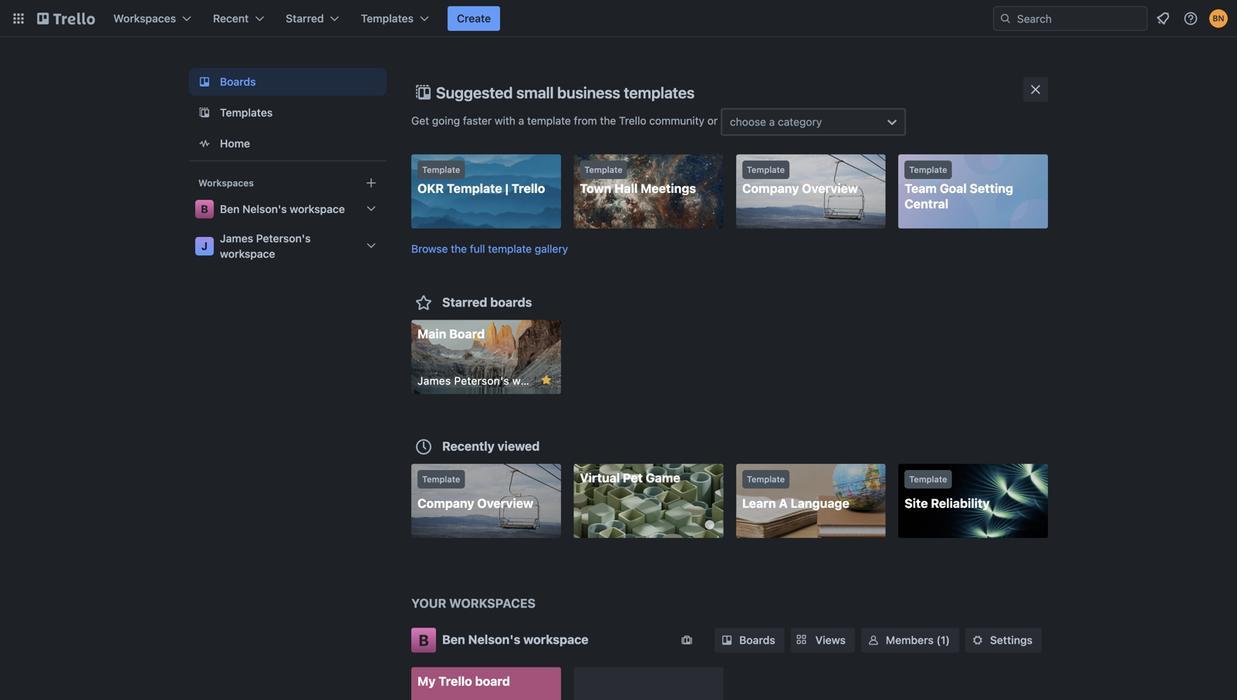 Task type: vqa. For each thing, say whether or not it's contained in the screenshot.
the J
yes



Task type: locate. For each thing, give the bounding box(es) containing it.
sm image right this workspace has premium. icon
[[719, 633, 735, 648]]

home image
[[195, 134, 214, 153]]

browse the full template gallery
[[411, 242, 568, 255]]

1 horizontal spatial templates
[[361, 12, 414, 25]]

home
[[220, 137, 250, 150]]

b down your at the bottom
[[419, 631, 429, 649]]

boards link right this workspace has premium. icon
[[715, 628, 785, 653]]

the left full
[[451, 242, 467, 255]]

0 horizontal spatial ben nelson's workspace
[[220, 203, 345, 215]]

1 vertical spatial james
[[418, 374, 451, 387]]

0 vertical spatial overview
[[802, 181, 858, 196]]

0 horizontal spatial b
[[201, 203, 208, 215]]

create button
[[448, 6, 500, 31]]

0 vertical spatial nelson's
[[242, 203, 287, 215]]

templates inside popup button
[[361, 12, 414, 25]]

1 horizontal spatial sm image
[[970, 633, 986, 648]]

1 vertical spatial workspaces
[[198, 178, 254, 188]]

0 vertical spatial b
[[201, 203, 208, 215]]

b
[[201, 203, 208, 215], [419, 631, 429, 649]]

starred inside popup button
[[286, 12, 324, 25]]

1 horizontal spatial a
[[769, 115, 775, 128]]

nelson's down home link
[[242, 203, 287, 215]]

boards link
[[189, 68, 387, 96], [715, 628, 785, 653]]

1 vertical spatial b
[[419, 631, 429, 649]]

0 vertical spatial company
[[742, 181, 799, 196]]

template down small
[[527, 114, 571, 127]]

sm image
[[719, 633, 735, 648], [970, 633, 986, 648]]

1 horizontal spatial nelson's
[[468, 632, 521, 647]]

1 sm image from the left
[[719, 633, 735, 648]]

language
[[791, 496, 850, 511]]

1 vertical spatial company
[[418, 496, 474, 511]]

workspaces
[[449, 596, 536, 611]]

0 horizontal spatial nelson's
[[242, 203, 287, 215]]

template team goal setting central
[[905, 165, 1013, 211]]

1 horizontal spatial ben nelson's workspace
[[442, 632, 589, 647]]

0 horizontal spatial james peterson's workspace
[[220, 232, 311, 260]]

boards
[[220, 75, 256, 88], [739, 634, 775, 646]]

0 vertical spatial peterson's
[[256, 232, 311, 245]]

0 vertical spatial starred
[[286, 12, 324, 25]]

meetings
[[641, 181, 696, 196]]

0 vertical spatial workspaces
[[113, 12, 176, 25]]

0 vertical spatial the
[[600, 114, 616, 127]]

ben nelson's workspace down workspaces
[[442, 632, 589, 647]]

0 horizontal spatial a
[[518, 114, 524, 127]]

template
[[422, 165, 460, 175], [585, 165, 623, 175], [747, 165, 785, 175], [909, 165, 947, 175], [447, 181, 502, 196], [422, 474, 460, 484], [747, 474, 785, 484], [909, 474, 947, 484]]

1 horizontal spatial company
[[742, 181, 799, 196]]

template up team
[[909, 165, 947, 175]]

1 vertical spatial ben nelson's workspace
[[442, 632, 589, 647]]

company down choose a category at right
[[742, 181, 799, 196]]

trello down templates
[[619, 114, 646, 127]]

trello inside template okr template | trello
[[512, 181, 545, 196]]

0 vertical spatial james
[[220, 232, 253, 245]]

click to unstar this board. it will be removed from your starred list. image
[[539, 373, 553, 387]]

virtual
[[580, 470, 620, 485]]

setting
[[970, 181, 1013, 196]]

2 sm image from the left
[[970, 633, 986, 648]]

community
[[649, 114, 705, 127]]

templates
[[361, 12, 414, 25], [220, 106, 273, 119]]

0 vertical spatial ben nelson's workspace
[[220, 203, 345, 215]]

from
[[574, 114, 597, 127]]

james peterson's workspace down board
[[418, 374, 568, 387]]

template up the town
[[585, 165, 623, 175]]

1 horizontal spatial overview
[[802, 181, 858, 196]]

0 vertical spatial james peterson's workspace
[[220, 232, 311, 260]]

overview down the 'category'
[[802, 181, 858, 196]]

0 horizontal spatial company
[[418, 496, 474, 511]]

peterson's
[[256, 232, 311, 245], [454, 374, 509, 387]]

company down recently
[[418, 496, 474, 511]]

ben nelson's workspace down home link
[[220, 203, 345, 215]]

my
[[418, 674, 436, 688]]

site
[[905, 496, 928, 511]]

workspace right j
[[220, 247, 275, 260]]

0 horizontal spatial trello
[[439, 674, 472, 688]]

boards right board icon
[[220, 75, 256, 88]]

get
[[411, 114, 429, 127]]

template up the okr on the top left
[[422, 165, 460, 175]]

trello right my
[[439, 674, 472, 688]]

starred boards
[[442, 295, 532, 310]]

primary element
[[0, 0, 1237, 37]]

get going faster with a template from the trello community or
[[411, 114, 721, 127]]

template
[[527, 114, 571, 127], [488, 242, 532, 255]]

templates right starred popup button
[[361, 12, 414, 25]]

james peterson's workspace right j
[[220, 232, 311, 260]]

1 horizontal spatial starred
[[442, 295, 487, 310]]

nelson's
[[242, 203, 287, 215], [468, 632, 521, 647]]

0 horizontal spatial overview
[[477, 496, 533, 511]]

1 vertical spatial boards link
[[715, 628, 785, 653]]

my trello board
[[418, 674, 510, 688]]

0 horizontal spatial the
[[451, 242, 467, 255]]

template down choose a category at right
[[747, 165, 785, 175]]

sm image inside settings link
[[970, 633, 986, 648]]

suggested small business templates
[[436, 83, 695, 101]]

hall
[[615, 181, 638, 196]]

starred up board
[[442, 295, 487, 310]]

0 vertical spatial templates
[[361, 12, 414, 25]]

template left |
[[447, 181, 502, 196]]

1 horizontal spatial trello
[[512, 181, 545, 196]]

0 horizontal spatial templates
[[220, 106, 273, 119]]

nelson's down workspaces
[[468, 632, 521, 647]]

0 horizontal spatial starred
[[286, 12, 324, 25]]

james
[[220, 232, 253, 245], [418, 374, 451, 387]]

team
[[905, 181, 937, 196]]

ben down home
[[220, 203, 240, 215]]

boards link up templates link
[[189, 68, 387, 96]]

central
[[905, 196, 949, 211]]

or
[[708, 114, 718, 127]]

1 horizontal spatial james peterson's workspace
[[418, 374, 568, 387]]

sm image left settings
[[970, 633, 986, 648]]

ben nelson's workspace
[[220, 203, 345, 215], [442, 632, 589, 647]]

1 horizontal spatial boards link
[[715, 628, 785, 653]]

board
[[475, 674, 510, 688]]

1 vertical spatial the
[[451, 242, 467, 255]]

starred for starred boards
[[442, 295, 487, 310]]

|
[[505, 181, 509, 196]]

trello right |
[[512, 181, 545, 196]]

template okr template | trello
[[418, 165, 545, 196]]

open information menu image
[[1183, 11, 1199, 26]]

1 horizontal spatial james
[[418, 374, 451, 387]]

workspaces
[[113, 12, 176, 25], [198, 178, 254, 188]]

0 vertical spatial ben
[[220, 203, 240, 215]]

template up company overview
[[422, 474, 460, 484]]

james right j
[[220, 232, 253, 245]]

ben down the your workspaces
[[442, 632, 465, 647]]

trello
[[619, 114, 646, 127], [512, 181, 545, 196], [439, 674, 472, 688]]

templates up home
[[220, 106, 273, 119]]

1 vertical spatial boards
[[739, 634, 775, 646]]

0 horizontal spatial workspaces
[[113, 12, 176, 25]]

0 vertical spatial boards link
[[189, 68, 387, 96]]

a
[[518, 114, 524, 127], [769, 115, 775, 128]]

1 vertical spatial trello
[[512, 181, 545, 196]]

ben
[[220, 203, 240, 215], [442, 632, 465, 647]]

with
[[495, 114, 516, 127]]

overview inside template company overview
[[802, 181, 858, 196]]

boards left views link
[[739, 634, 775, 646]]

1 vertical spatial james peterson's workspace
[[418, 374, 568, 387]]

overview down viewed
[[477, 496, 533, 511]]

a right choose
[[769, 115, 775, 128]]

a right with at the top of the page
[[518, 114, 524, 127]]

full
[[470, 242, 485, 255]]

james peterson's workspace
[[220, 232, 311, 260], [418, 374, 568, 387]]

town
[[580, 181, 612, 196]]

1 horizontal spatial peterson's
[[454, 374, 509, 387]]

0 notifications image
[[1154, 9, 1172, 28]]

main
[[418, 326, 446, 341]]

workspace
[[290, 203, 345, 215], [220, 247, 275, 260], [512, 374, 568, 387], [523, 632, 589, 647]]

your
[[411, 596, 446, 611]]

1 horizontal spatial b
[[419, 631, 429, 649]]

1 vertical spatial ben
[[442, 632, 465, 647]]

back to home image
[[37, 6, 95, 31]]

template inside template company overview
[[747, 165, 785, 175]]

0 vertical spatial trello
[[619, 114, 646, 127]]

the
[[600, 114, 616, 127], [451, 242, 467, 255]]

starred right 'recent' 'popup button'
[[286, 12, 324, 25]]

2 horizontal spatial trello
[[619, 114, 646, 127]]

0 horizontal spatial sm image
[[719, 633, 735, 648]]

company
[[742, 181, 799, 196], [418, 496, 474, 511]]

workspace up viewed
[[512, 374, 568, 387]]

b up j
[[201, 203, 208, 215]]

templates link
[[189, 99, 387, 127]]

small
[[516, 83, 554, 101]]

the right from
[[600, 114, 616, 127]]

james down main
[[418, 374, 451, 387]]

1 horizontal spatial ben
[[442, 632, 465, 647]]

0 horizontal spatial boards
[[220, 75, 256, 88]]

1 horizontal spatial boards
[[739, 634, 775, 646]]

browse
[[411, 242, 448, 255]]

0 vertical spatial boards
[[220, 75, 256, 88]]

ben nelson (bennelson96) image
[[1209, 9, 1228, 28]]

starred
[[286, 12, 324, 25], [442, 295, 487, 310]]

template board image
[[195, 103, 214, 122]]

template right full
[[488, 242, 532, 255]]

overview
[[802, 181, 858, 196], [477, 496, 533, 511]]

1 vertical spatial template
[[488, 242, 532, 255]]

(1)
[[937, 634, 950, 646]]

1 vertical spatial starred
[[442, 295, 487, 310]]

sm image inside boards link
[[719, 633, 735, 648]]



Task type: describe. For each thing, give the bounding box(es) containing it.
0 vertical spatial template
[[527, 114, 571, 127]]

gallery
[[535, 242, 568, 255]]

template company overview
[[742, 165, 858, 196]]

sm image for settings
[[970, 633, 986, 648]]

goal
[[940, 181, 967, 196]]

2 vertical spatial trello
[[439, 674, 472, 688]]

a
[[779, 496, 788, 511]]

virtual pet game
[[580, 470, 680, 485]]

faster
[[463, 114, 492, 127]]

1 horizontal spatial workspaces
[[198, 178, 254, 188]]

settings link
[[966, 628, 1042, 653]]

suggested
[[436, 83, 513, 101]]

choose a category
[[730, 115, 822, 128]]

learn a language
[[742, 496, 850, 511]]

board
[[449, 326, 485, 341]]

recently viewed
[[442, 439, 540, 453]]

boards
[[490, 295, 532, 310]]

template up learn
[[747, 474, 785, 484]]

settings
[[990, 634, 1033, 646]]

home link
[[189, 130, 387, 157]]

your workspaces
[[411, 596, 536, 611]]

there is new activity on this board. image
[[705, 520, 714, 529]]

learn
[[742, 496, 776, 511]]

j
[[201, 240, 208, 252]]

recent
[[213, 12, 249, 25]]

workspaces button
[[104, 6, 201, 31]]

views link
[[791, 628, 855, 653]]

workspaces inside workspaces popup button
[[113, 12, 176, 25]]

workspace down home link
[[290, 203, 345, 215]]

game
[[646, 470, 680, 485]]

workspace down workspaces
[[523, 632, 589, 647]]

this workspace has premium. image
[[679, 633, 695, 648]]

virtual pet game link
[[574, 464, 723, 538]]

sm image
[[866, 633, 881, 648]]

sm image for boards
[[719, 633, 735, 648]]

template town hall meetings
[[580, 165, 696, 196]]

0 horizontal spatial james
[[220, 232, 253, 245]]

create
[[457, 12, 491, 25]]

0 horizontal spatial peterson's
[[256, 232, 311, 245]]

board image
[[195, 73, 214, 91]]

pet
[[623, 470, 643, 485]]

1 vertical spatial peterson's
[[454, 374, 509, 387]]

1 horizontal spatial the
[[600, 114, 616, 127]]

okr
[[418, 181, 444, 196]]

members (1)
[[886, 634, 950, 646]]

boards for bottom boards link
[[739, 634, 775, 646]]

business
[[557, 83, 620, 101]]

1 vertical spatial templates
[[220, 106, 273, 119]]

views
[[816, 634, 846, 646]]

1 vertical spatial overview
[[477, 496, 533, 511]]

main board
[[418, 326, 485, 341]]

boards for boards link to the left
[[220, 75, 256, 88]]

viewed
[[498, 439, 540, 453]]

templates button
[[352, 6, 438, 31]]

members
[[886, 634, 934, 646]]

going
[[432, 114, 460, 127]]

recently
[[442, 439, 495, 453]]

choose
[[730, 115, 766, 128]]

create a workspace image
[[362, 174, 381, 192]]

0 horizontal spatial boards link
[[189, 68, 387, 96]]

site reliability
[[905, 496, 990, 511]]

starred button
[[277, 6, 349, 31]]

search image
[[1000, 12, 1012, 25]]

company overview
[[418, 496, 533, 511]]

0 horizontal spatial ben
[[220, 203, 240, 215]]

template inside template team goal setting central
[[909, 165, 947, 175]]

Search field
[[1012, 7, 1147, 30]]

browse the full template gallery link
[[411, 242, 568, 255]]

template inside template town hall meetings
[[585, 165, 623, 175]]

reliability
[[931, 496, 990, 511]]

starred for starred
[[286, 12, 324, 25]]

template up site at the bottom
[[909, 474, 947, 484]]

templates
[[624, 83, 695, 101]]

recent button
[[204, 6, 273, 31]]

company inside template company overview
[[742, 181, 799, 196]]

category
[[778, 115, 822, 128]]

1 vertical spatial nelson's
[[468, 632, 521, 647]]

my trello board link
[[411, 667, 561, 700]]



